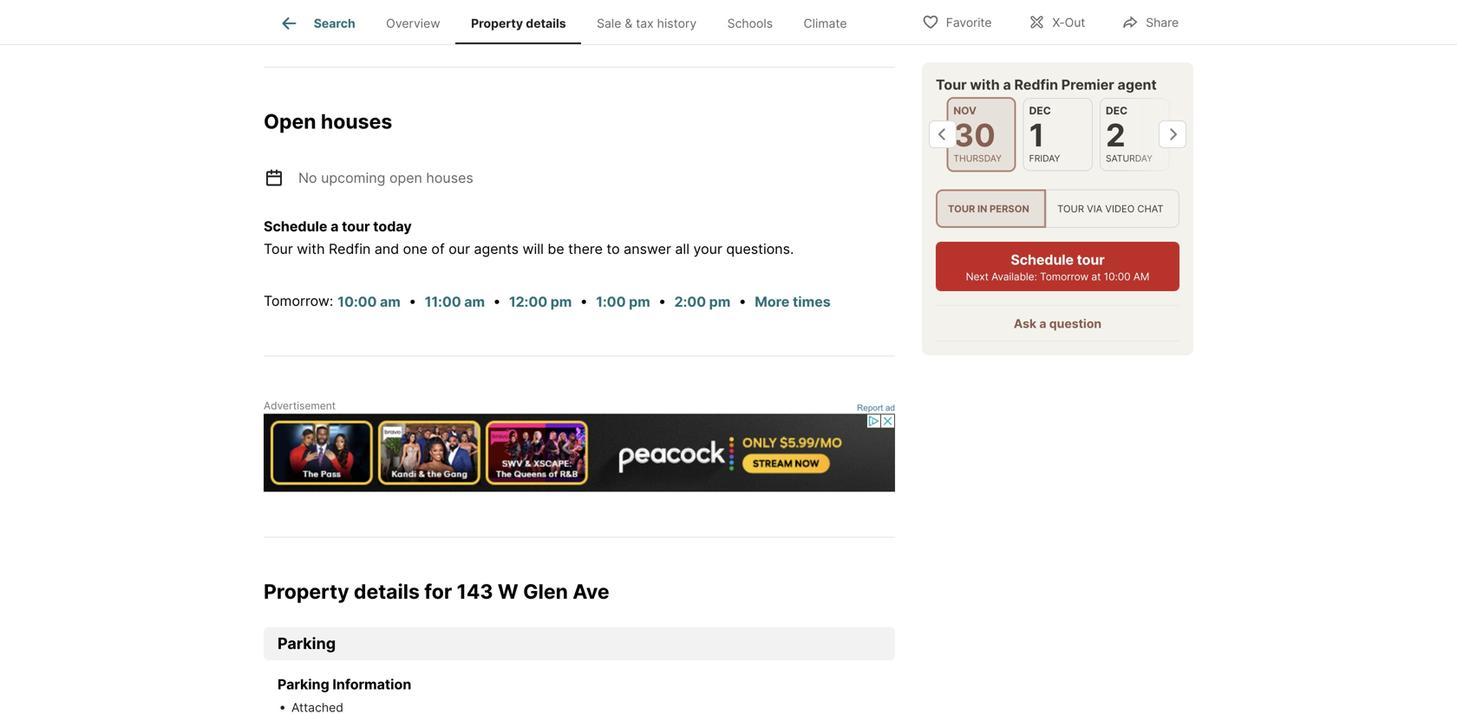 Task type: describe. For each thing, give the bounding box(es) containing it.
tax
[[636, 16, 654, 31]]

more
[[755, 294, 790, 311]]

be
[[548, 241, 564, 258]]

1:00 pm button
[[595, 291, 651, 314]]

schedule tour next available: tomorrow at 10:00 am
[[966, 252, 1150, 283]]

4 • from the left
[[659, 293, 666, 310]]

1:00
[[596, 294, 626, 311]]

a for ask a question
[[1040, 317, 1047, 332]]

va
[[329, 6, 347, 23]]

0 horizontal spatial houses
[[321, 109, 392, 134]]

1
[[1029, 116, 1045, 154]]

property details for 143 w glen ave
[[264, 580, 610, 604]]

video
[[1106, 203, 1135, 215]]

12:00 pm button
[[508, 291, 573, 314]]

ad
[[886, 403, 895, 413]]

10:00 inside tomorrow: 10:00 am • 11:00 am • 12:00 pm • 1:00 pm • 2:00 pm • more times
[[338, 294, 377, 311]]

report ad button
[[857, 403, 895, 417]]

search
[[314, 16, 355, 31]]

via
[[1087, 203, 1103, 215]]

12:00
[[509, 294, 548, 311]]

loans:
[[393, 6, 436, 23]]

nov 30 thursday
[[954, 105, 1002, 164]]

tour for tour via video chat
[[1058, 203, 1084, 215]]

3 • from the left
[[580, 293, 588, 310]]

no
[[298, 170, 317, 186]]

property for property details
[[471, 16, 523, 31]]

tomorrow
[[1040, 271, 1089, 283]]

open
[[389, 170, 422, 186]]

1 pm from the left
[[551, 294, 572, 311]]

a for schedule a tour today tour with redfin and one of our agents will be there to answer all your questions.
[[331, 218, 339, 235]]

ask
[[1014, 317, 1037, 332]]

will
[[523, 241, 544, 258]]

saturday
[[1106, 153, 1153, 164]]

report ad
[[857, 403, 895, 413]]

2
[[1106, 116, 1126, 154]]

2 am from the left
[[464, 294, 485, 311]]

2:00
[[675, 294, 706, 311]]

down
[[288, 6, 325, 23]]

2 pm from the left
[[629, 294, 650, 311]]

sale & tax history tab
[[582, 3, 712, 44]]

details for property details for 143 w glen ave
[[354, 580, 420, 604]]

143
[[457, 580, 493, 604]]

and
[[375, 241, 399, 258]]

11:00 am button
[[424, 291, 486, 314]]

favorite button
[[907, 4, 1007, 39]]

ask a question link
[[1014, 317, 1102, 332]]

0 vertical spatial a
[[1003, 76, 1011, 93]]

climate tab
[[788, 3, 863, 44]]

search link
[[279, 13, 355, 34]]

at
[[1092, 271, 1101, 283]]

thursday
[[954, 153, 1002, 164]]

2:00 pm button
[[674, 291, 732, 314]]

home
[[351, 6, 389, 23]]

property details
[[471, 16, 566, 31]]

5 • from the left
[[739, 293, 747, 310]]

ave
[[573, 580, 610, 604]]

of
[[432, 241, 445, 258]]

get
[[440, 6, 464, 23]]

&
[[625, 16, 633, 31]]

w
[[498, 580, 519, 604]]

ask a question
[[1014, 317, 1102, 332]]

our
[[449, 241, 470, 258]]

share
[[1146, 15, 1179, 30]]

1 am from the left
[[380, 294, 401, 311]]

0 vertical spatial with
[[970, 76, 1000, 93]]

x-out button
[[1014, 4, 1100, 39]]

there
[[568, 241, 603, 258]]

question
[[1050, 317, 1102, 332]]

11:00
[[425, 294, 461, 311]]

30
[[954, 116, 996, 154]]

your
[[694, 241, 723, 258]]

answer
[[624, 241, 671, 258]]

share button
[[1107, 4, 1194, 39]]

sale & tax history
[[597, 16, 697, 31]]

0% down va home loans: get quote link
[[264, 4, 906, 25]]

agents
[[474, 241, 519, 258]]

parking information
[[278, 677, 411, 693]]

10:00 inside schedule tour next available: tomorrow at 10:00 am
[[1104, 271, 1131, 283]]

times
[[793, 294, 831, 311]]

tour for tour with a redfin premier agent
[[936, 76, 967, 93]]

overview tab
[[371, 3, 456, 44]]

schools tab
[[712, 3, 788, 44]]

chat
[[1138, 203, 1164, 215]]

next image
[[1159, 121, 1187, 149]]

ad region
[[264, 414, 895, 492]]

overview
[[386, 16, 440, 31]]

tomorrow:
[[264, 293, 333, 310]]

tour inside schedule tour next available: tomorrow at 10:00 am
[[1077, 252, 1105, 269]]

tour inside schedule a tour today tour with redfin and one of our agents will be there to answer all your questions.
[[342, 218, 370, 235]]

advertisement
[[264, 400, 336, 413]]

premier
[[1062, 76, 1115, 93]]

tour with a redfin premier agent
[[936, 76, 1157, 93]]

schools
[[728, 16, 773, 31]]



Task type: locate. For each thing, give the bounding box(es) containing it.
0 vertical spatial houses
[[321, 109, 392, 134]]

1 vertical spatial schedule
[[1011, 252, 1074, 269]]

friday
[[1029, 153, 1061, 164]]

pm right 2:00
[[709, 294, 731, 311]]

redfin up dec 1 friday
[[1015, 76, 1058, 93]]

all
[[675, 241, 690, 258]]

tour left in
[[948, 203, 975, 215]]

10:00 am button
[[337, 291, 401, 314]]

parking for parking information
[[278, 677, 329, 693]]

1 horizontal spatial houses
[[426, 170, 473, 186]]

one
[[403, 241, 428, 258]]

x-
[[1053, 15, 1065, 30]]

1 vertical spatial redfin
[[329, 241, 371, 258]]

0 vertical spatial schedule
[[264, 218, 327, 235]]

pm
[[551, 294, 572, 311], [629, 294, 650, 311], [709, 294, 731, 311]]

1 horizontal spatial pm
[[629, 294, 650, 311]]

list box
[[936, 189, 1180, 228]]

more times link
[[755, 294, 831, 311]]

tour inside schedule a tour today tour with redfin and one of our agents will be there to answer all your questions.
[[264, 241, 293, 258]]

am left 11:00
[[380, 294, 401, 311]]

today
[[373, 218, 412, 235]]

0 vertical spatial 10:00
[[1104, 271, 1131, 283]]

2 dec from the left
[[1106, 105, 1128, 117]]

to
[[607, 241, 620, 258]]

2 horizontal spatial a
[[1040, 317, 1047, 332]]

• left 12:00
[[493, 293, 501, 310]]

history
[[657, 16, 697, 31]]

questions.
[[726, 241, 794, 258]]

houses up "upcoming"
[[321, 109, 392, 134]]

a
[[1003, 76, 1011, 93], [331, 218, 339, 235], [1040, 317, 1047, 332]]

person
[[990, 203, 1030, 215]]

nov
[[954, 105, 977, 117]]

0 horizontal spatial 10:00
[[338, 294, 377, 311]]

1 horizontal spatial redfin
[[1015, 76, 1058, 93]]

dec 2 saturday
[[1106, 105, 1153, 164]]

details right quote
[[526, 16, 566, 31]]

parking for parking
[[278, 634, 336, 654]]

tour
[[342, 218, 370, 235], [1077, 252, 1105, 269]]

houses right open
[[426, 170, 473, 186]]

with up tomorrow:
[[297, 241, 325, 258]]

parking up parking information
[[278, 634, 336, 654]]

open
[[264, 109, 316, 134]]

0 horizontal spatial a
[[331, 218, 339, 235]]

• left 1:00
[[580, 293, 588, 310]]

dec down tour with a redfin premier agent
[[1029, 105, 1051, 117]]

parking
[[278, 634, 336, 654], [278, 677, 329, 693]]

property inside tab
[[471, 16, 523, 31]]

0%
[[264, 6, 284, 23]]

1 horizontal spatial details
[[526, 16, 566, 31]]

schedule
[[264, 218, 327, 235], [1011, 252, 1074, 269]]

0 horizontal spatial pm
[[551, 294, 572, 311]]

upcoming
[[321, 170, 386, 186]]

dec for 2
[[1106, 105, 1128, 117]]

1 horizontal spatial schedule
[[1011, 252, 1074, 269]]

tour via video chat
[[1058, 203, 1164, 215]]

2 parking from the top
[[278, 677, 329, 693]]

tour left today at the left top of page
[[342, 218, 370, 235]]

with
[[970, 76, 1000, 93], [297, 241, 325, 258]]

am right 11:00
[[464, 294, 485, 311]]

1 horizontal spatial a
[[1003, 76, 1011, 93]]

tour for tour in person
[[948, 203, 975, 215]]

with up nov
[[970, 76, 1000, 93]]

tab list containing search
[[264, 0, 876, 44]]

1 horizontal spatial 10:00
[[1104, 271, 1131, 283]]

out
[[1065, 15, 1086, 30]]

•
[[409, 293, 417, 310], [493, 293, 501, 310], [580, 293, 588, 310], [659, 293, 666, 310], [739, 293, 747, 310]]

property for property details for 143 w glen ave
[[264, 580, 349, 604]]

• left more
[[739, 293, 747, 310]]

1 • from the left
[[409, 293, 417, 310]]

1 vertical spatial houses
[[426, 170, 473, 186]]

0 horizontal spatial dec
[[1029, 105, 1051, 117]]

tab list
[[264, 0, 876, 44]]

for
[[424, 580, 452, 604]]

1 horizontal spatial dec
[[1106, 105, 1128, 117]]

property details tab
[[456, 3, 582, 44]]

redfin left "and"
[[329, 241, 371, 258]]

dec inside dec 2 saturday
[[1106, 105, 1128, 117]]

1 vertical spatial 10:00
[[338, 294, 377, 311]]

tour in person
[[948, 203, 1030, 215]]

tour
[[936, 76, 967, 93], [948, 203, 975, 215], [1058, 203, 1084, 215], [264, 241, 293, 258]]

0% down va home loans: get quote
[[264, 6, 508, 23]]

schedule inside schedule tour next available: tomorrow at 10:00 am
[[1011, 252, 1074, 269]]

quote
[[468, 6, 508, 23]]

dec down agent
[[1106, 105, 1128, 117]]

schedule a tour today tour with redfin and one of our agents will be there to answer all your questions.
[[264, 218, 794, 258]]

houses
[[321, 109, 392, 134], [426, 170, 473, 186]]

tour up tomorrow:
[[264, 241, 293, 258]]

schedule for tour
[[264, 218, 327, 235]]

0 horizontal spatial tour
[[342, 218, 370, 235]]

report
[[857, 403, 883, 413]]

0 vertical spatial tour
[[342, 218, 370, 235]]

x-out
[[1053, 15, 1086, 30]]

1 vertical spatial details
[[354, 580, 420, 604]]

schedule for tomorrow
[[1011, 252, 1074, 269]]

0 vertical spatial details
[[526, 16, 566, 31]]

details for property details
[[526, 16, 566, 31]]

with inside schedule a tour today tour with redfin and one of our agents will be there to answer all your questions.
[[297, 241, 325, 258]]

1 vertical spatial property
[[264, 580, 349, 604]]

open houses
[[264, 109, 392, 134]]

1 vertical spatial a
[[331, 218, 339, 235]]

0 horizontal spatial schedule
[[264, 218, 327, 235]]

redfin inside schedule a tour today tour with redfin and one of our agents will be there to answer all your questions.
[[329, 241, 371, 258]]

available:
[[992, 271, 1037, 283]]

schedule up tomorrow
[[1011, 252, 1074, 269]]

10:00 right tomorrow:
[[338, 294, 377, 311]]

0 vertical spatial parking
[[278, 634, 336, 654]]

details left for
[[354, 580, 420, 604]]

dec
[[1029, 105, 1051, 117], [1106, 105, 1128, 117]]

tour left via
[[1058, 203, 1084, 215]]

glen
[[523, 580, 568, 604]]

schedule inside schedule a tour today tour with redfin and one of our agents will be there to answer all your questions.
[[264, 218, 327, 235]]

parking left information
[[278, 677, 329, 693]]

• left 11:00
[[409, 293, 417, 310]]

2 vertical spatial a
[[1040, 317, 1047, 332]]

0 horizontal spatial property
[[264, 580, 349, 604]]

favorite
[[946, 15, 992, 30]]

tomorrow: 10:00 am • 11:00 am • 12:00 pm • 1:00 pm • 2:00 pm • more times
[[264, 293, 831, 311]]

• left 2:00
[[659, 293, 666, 310]]

next
[[966, 271, 989, 283]]

1 vertical spatial tour
[[1077, 252, 1105, 269]]

dec 1 friday
[[1029, 105, 1061, 164]]

information
[[333, 677, 411, 693]]

sale
[[597, 16, 621, 31]]

a inside schedule a tour today tour with redfin and one of our agents will be there to answer all your questions.
[[331, 218, 339, 235]]

previous image
[[929, 121, 957, 149]]

0 horizontal spatial details
[[354, 580, 420, 604]]

1 vertical spatial parking
[[278, 677, 329, 693]]

None button
[[947, 97, 1016, 172], [1023, 98, 1093, 171], [1100, 98, 1170, 171], [947, 97, 1016, 172], [1023, 98, 1093, 171], [1100, 98, 1170, 171]]

0 horizontal spatial redfin
[[329, 241, 371, 258]]

climate
[[804, 16, 847, 31]]

pm right 12:00
[[551, 294, 572, 311]]

details
[[526, 16, 566, 31], [354, 580, 420, 604]]

1 parking from the top
[[278, 634, 336, 654]]

in
[[978, 203, 988, 215]]

1 horizontal spatial tour
[[1077, 252, 1105, 269]]

0 vertical spatial redfin
[[1015, 76, 1058, 93]]

0 horizontal spatial am
[[380, 294, 401, 311]]

1 horizontal spatial with
[[970, 76, 1000, 93]]

dec for 1
[[1029, 105, 1051, 117]]

agent
[[1118, 76, 1157, 93]]

2 horizontal spatial pm
[[709, 294, 731, 311]]

pm right 1:00
[[629, 294, 650, 311]]

dec inside dec 1 friday
[[1029, 105, 1051, 117]]

1 horizontal spatial am
[[464, 294, 485, 311]]

schedule down "no"
[[264, 218, 327, 235]]

0 horizontal spatial with
[[297, 241, 325, 258]]

tour up nov
[[936, 76, 967, 93]]

1 dec from the left
[[1029, 105, 1051, 117]]

am
[[380, 294, 401, 311], [464, 294, 485, 311]]

2 • from the left
[[493, 293, 501, 310]]

details inside tab
[[526, 16, 566, 31]]

0 vertical spatial property
[[471, 16, 523, 31]]

3 pm from the left
[[709, 294, 731, 311]]

am
[[1134, 271, 1150, 283]]

tour up at
[[1077, 252, 1105, 269]]

10:00 right at
[[1104, 271, 1131, 283]]

1 horizontal spatial property
[[471, 16, 523, 31]]

list box containing tour in person
[[936, 189, 1180, 228]]

1 vertical spatial with
[[297, 241, 325, 258]]



Task type: vqa. For each thing, say whether or not it's contained in the screenshot.
third pm from right
yes



